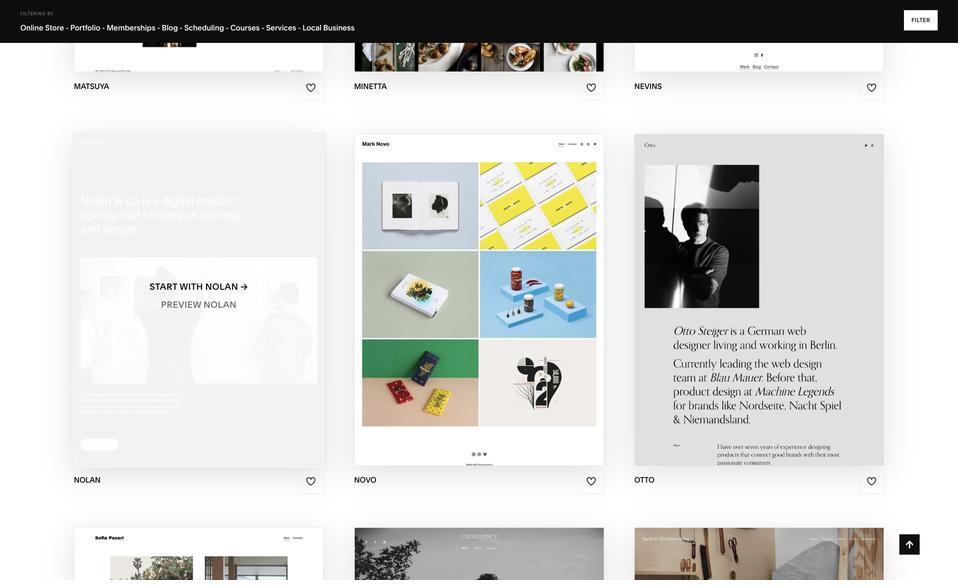 Task type: describe. For each thing, give the bounding box(es) containing it.
start with otto
[[714, 282, 795, 292]]

start with novo button
[[433, 275, 525, 300]]

pazari image
[[74, 528, 323, 581]]

add novo to your favorites list image
[[586, 477, 596, 487]]

novo inside button
[[488, 282, 516, 292]]

local
[[303, 23, 321, 32]]

add nevins to your favorites list image
[[866, 83, 877, 93]]

novo image
[[355, 134, 603, 466]]

1 vertical spatial novo
[[487, 300, 514, 311]]

2 vertical spatial novo
[[354, 476, 376, 485]]

online
[[20, 23, 43, 32]]

portfolio
[[70, 23, 100, 32]]

add minetta to your favorites list image
[[586, 83, 596, 93]]

matsuya
[[74, 82, 109, 91]]

online store - portfolio - memberships - blog - scheduling - courses - services - local business
[[20, 23, 355, 32]]

otto inside button
[[770, 282, 795, 292]]

blog
[[162, 23, 178, 32]]

memberships
[[107, 23, 155, 32]]

minetta
[[354, 82, 387, 91]]

start for preview nolan
[[150, 282, 177, 292]]

start with otto button
[[714, 275, 804, 300]]

preview novo
[[444, 300, 514, 311]]

courses
[[230, 23, 260, 32]]

preview novo link
[[444, 293, 514, 318]]

2 vertical spatial otto
[[634, 476, 654, 485]]

by
[[47, 11, 54, 16]]

start for preview otto
[[714, 282, 742, 292]]

otto inside "link"
[[768, 300, 793, 311]]

filter button
[[904, 10, 938, 30]]

with for otto
[[744, 282, 768, 292]]

matsuya image
[[74, 0, 323, 72]]

add otto to your favorites list image
[[866, 477, 877, 487]]

filtering
[[20, 11, 46, 16]]

with for novo
[[463, 282, 486, 292]]

nevins image
[[635, 0, 884, 72]]

1 vertical spatial nolan
[[204, 300, 237, 311]]

2 vertical spatial nolan
[[74, 476, 101, 485]]

nolan image
[[73, 133, 324, 468]]

preview nolan link
[[161, 293, 237, 318]]



Task type: locate. For each thing, give the bounding box(es) containing it.
preview inside "link"
[[726, 300, 766, 311]]

4 - from the left
[[180, 23, 183, 32]]

preview otto
[[726, 300, 793, 311]]

- left blog
[[157, 23, 160, 32]]

otto
[[770, 282, 795, 292], [768, 300, 793, 311], [634, 476, 654, 485]]

2 horizontal spatial with
[[744, 282, 768, 292]]

sackett image
[[635, 528, 884, 581]]

1 horizontal spatial preview
[[444, 300, 484, 311]]

with up preview nolan
[[180, 282, 203, 292]]

- right courses on the top left of page
[[261, 23, 264, 32]]

-
[[66, 23, 69, 32], [102, 23, 105, 32], [157, 23, 160, 32], [180, 23, 183, 32], [226, 23, 229, 32], [261, 23, 264, 32], [298, 23, 301, 32]]

0 horizontal spatial preview
[[161, 300, 201, 311]]

start with nolan button
[[150, 275, 248, 300]]

start up preview otto at the bottom right of page
[[714, 282, 742, 292]]

preview down start with nolan
[[161, 300, 201, 311]]

preview for preview otto
[[726, 300, 766, 311]]

0 vertical spatial otto
[[770, 282, 795, 292]]

- right store
[[66, 23, 69, 32]]

- left local in the top of the page
[[298, 23, 301, 32]]

2 with from the left
[[463, 282, 486, 292]]

filtering by
[[20, 11, 54, 16]]

otto image
[[635, 134, 884, 466]]

0 vertical spatial nolan
[[205, 282, 238, 292]]

start up preview nolan
[[150, 282, 177, 292]]

quincy image
[[355, 528, 603, 581]]

- right blog
[[180, 23, 183, 32]]

nevins
[[634, 82, 662, 91]]

store
[[45, 23, 64, 32]]

nolan inside button
[[205, 282, 238, 292]]

start up preview novo
[[433, 282, 460, 292]]

0 horizontal spatial start
[[150, 282, 177, 292]]

with up preview otto at the bottom right of page
[[744, 282, 768, 292]]

preview down start with novo
[[444, 300, 484, 311]]

1 start from the left
[[150, 282, 177, 292]]

2 start from the left
[[433, 282, 460, 292]]

1 with from the left
[[180, 282, 203, 292]]

- right portfolio
[[102, 23, 105, 32]]

2 - from the left
[[102, 23, 105, 32]]

5 - from the left
[[226, 23, 229, 32]]

1 vertical spatial otto
[[768, 300, 793, 311]]

7 - from the left
[[298, 23, 301, 32]]

3 - from the left
[[157, 23, 160, 32]]

start with novo
[[433, 282, 516, 292]]

business
[[323, 23, 355, 32]]

novo
[[488, 282, 516, 292], [487, 300, 514, 311], [354, 476, 376, 485]]

with
[[180, 282, 203, 292], [463, 282, 486, 292], [744, 282, 768, 292]]

- left courses on the top left of page
[[226, 23, 229, 32]]

preview
[[161, 300, 201, 311], [444, 300, 484, 311], [726, 300, 766, 311]]

with for nolan
[[180, 282, 203, 292]]

services
[[266, 23, 296, 32]]

2 horizontal spatial preview
[[726, 300, 766, 311]]

add nolan to your favorites list image
[[306, 477, 316, 487]]

start with nolan
[[150, 282, 238, 292]]

preview for preview novo
[[444, 300, 484, 311]]

minetta image
[[355, 0, 603, 72]]

start
[[150, 282, 177, 292], [433, 282, 460, 292], [714, 282, 742, 292]]

preview otto link
[[726, 293, 793, 318]]

1 horizontal spatial with
[[463, 282, 486, 292]]

preview nolan
[[161, 300, 237, 311]]

6 - from the left
[[261, 23, 264, 32]]

0 horizontal spatial with
[[180, 282, 203, 292]]

3 with from the left
[[744, 282, 768, 292]]

1 horizontal spatial start
[[433, 282, 460, 292]]

preview for preview nolan
[[161, 300, 201, 311]]

2 preview from the left
[[444, 300, 484, 311]]

add matsuya to your favorites list image
[[306, 83, 316, 93]]

with up preview novo
[[463, 282, 486, 292]]

start for preview novo
[[433, 282, 460, 292]]

back to top image
[[904, 540, 915, 550]]

nolan
[[205, 282, 238, 292], [204, 300, 237, 311], [74, 476, 101, 485]]

2 horizontal spatial start
[[714, 282, 742, 292]]

filter
[[911, 17, 930, 24]]

1 - from the left
[[66, 23, 69, 32]]

0 vertical spatial novo
[[488, 282, 516, 292]]

3 preview from the left
[[726, 300, 766, 311]]

3 start from the left
[[714, 282, 742, 292]]

preview down the start with otto on the right of page
[[726, 300, 766, 311]]

scheduling
[[184, 23, 224, 32]]

1 preview from the left
[[161, 300, 201, 311]]



Task type: vqa. For each thing, say whether or not it's contained in the screenshot.
"Minetta" image
yes



